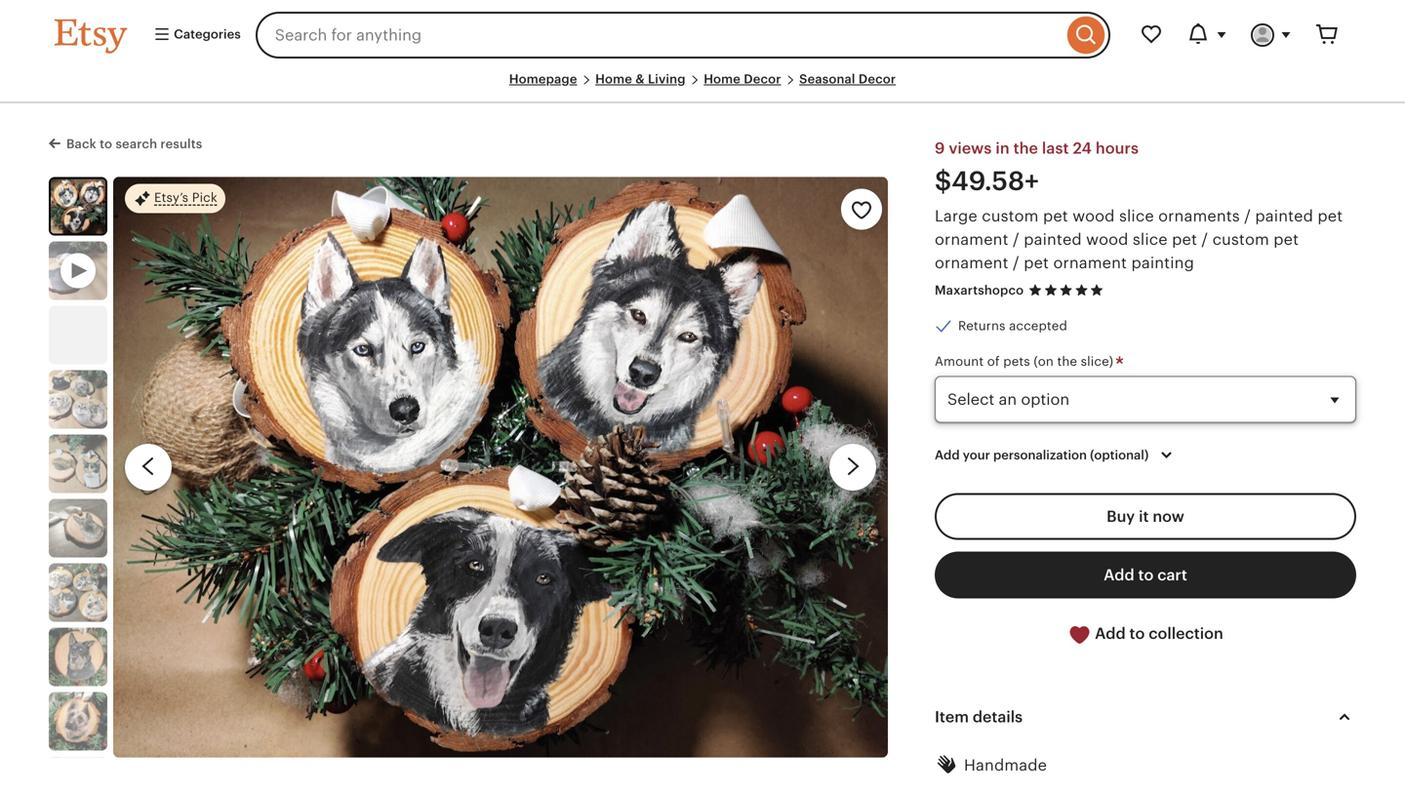 Task type: vqa. For each thing, say whether or not it's contained in the screenshot.
leftmost Decor
yes



Task type: describe. For each thing, give the bounding box(es) containing it.
ornament up the maxartshopco
[[935, 254, 1009, 272]]

1 horizontal spatial custom
[[1213, 231, 1270, 248]]

0 vertical spatial wood
[[1073, 207, 1116, 225]]

handmade
[[965, 757, 1048, 775]]

amount of pets (on the slice)
[[935, 354, 1118, 369]]

item
[[935, 709, 969, 726]]

the inside 9 views in the last 24 hours $49.58+
[[1014, 140, 1039, 157]]

large custom pet wood slice ornaments / painted pet ornament / image 6 image
[[49, 564, 107, 622]]

home decor
[[704, 72, 782, 86]]

etsy's pick
[[154, 190, 218, 205]]

collection
[[1149, 625, 1224, 643]]

(optional)
[[1091, 448, 1149, 463]]

your
[[963, 448, 991, 463]]

home & living link
[[596, 72, 686, 86]]

living
[[648, 72, 686, 86]]

slice)
[[1081, 354, 1114, 369]]

add for add your personalization (optional)
[[935, 448, 960, 463]]

large custom pet wood slice ornaments / painted pet ornament / image 8 image
[[49, 693, 107, 751]]

24
[[1074, 140, 1092, 157]]

maxartshopco link
[[935, 283, 1024, 298]]

maxartshopco
[[935, 283, 1024, 298]]

now
[[1153, 508, 1185, 526]]

results
[[161, 137, 202, 152]]

personalization
[[994, 448, 1088, 463]]

home for home decor
[[704, 72, 741, 86]]

etsy's pick button
[[125, 183, 225, 214]]

accepted
[[1010, 319, 1068, 334]]

homepage
[[509, 72, 578, 86]]

1 horizontal spatial custom hand painted detailed and realistic painted pet portrait. added text available. 3 huskies painted. image
[[113, 177, 888, 758]]

menu bar containing homepage
[[55, 70, 1351, 104]]

large custom pet wood slice ornaments / painted pet ornament / image 4 image
[[49, 435, 107, 493]]

cart
[[1158, 567, 1188, 584]]

side angle of a custom hand painted pet portrait on wood slice ornament with white ribbon. detailed and realistic painted dog portrait. added text available. german shepperd. image
[[49, 499, 107, 558]]

0 horizontal spatial custom
[[982, 207, 1039, 225]]

details
[[973, 709, 1023, 726]]

add to collection button
[[935, 611, 1357, 659]]

add for add to collection
[[1096, 625, 1126, 643]]

&
[[636, 72, 645, 86]]

seasonal
[[800, 72, 856, 86]]

pick
[[192, 190, 218, 205]]

large custom pet wood slice ornaments / painted pet ornament / painted wood slice pet / custom pet ornament / pet ornament painting
[[935, 207, 1344, 272]]

to for collection
[[1130, 625, 1146, 643]]

buy
[[1107, 508, 1136, 526]]

(on
[[1034, 354, 1054, 369]]

large custom pet wood slice ornaments / painted pet ornament / image 7 image
[[49, 628, 107, 687]]

back
[[66, 137, 96, 152]]

categories banner
[[20, 0, 1386, 70]]

1 horizontal spatial the
[[1058, 354, 1078, 369]]

add your personalization (optional) button
[[921, 435, 1193, 476]]

add to cart
[[1104, 567, 1188, 584]]

pets
[[1004, 354, 1031, 369]]

hours
[[1096, 140, 1139, 157]]

add to collection
[[1092, 625, 1224, 643]]



Task type: locate. For each thing, give the bounding box(es) containing it.
categories button
[[139, 18, 250, 53]]

2 decor from the left
[[859, 72, 896, 86]]

the right in at the top right
[[1014, 140, 1039, 157]]

large
[[935, 207, 978, 225]]

home down categories banner
[[704, 72, 741, 86]]

0 vertical spatial custom
[[982, 207, 1039, 225]]

of
[[988, 354, 1001, 369]]

amount
[[935, 354, 984, 369]]

the
[[1014, 140, 1039, 157], [1058, 354, 1078, 369]]

2 vertical spatial add
[[1096, 625, 1126, 643]]

Search for anything text field
[[256, 12, 1063, 59]]

item details button
[[918, 694, 1375, 741]]

1 vertical spatial slice
[[1133, 231, 1168, 248]]

custom down ornaments
[[1213, 231, 1270, 248]]

1 vertical spatial to
[[1139, 567, 1154, 584]]

to right back
[[100, 137, 112, 152]]

home decor link
[[704, 72, 782, 86]]

0 vertical spatial painted
[[1256, 207, 1314, 225]]

add inside button
[[1096, 625, 1126, 643]]

0 vertical spatial slice
[[1120, 207, 1155, 225]]

add inside button
[[1104, 567, 1135, 584]]

1 vertical spatial custom
[[1213, 231, 1270, 248]]

9 views in the last 24 hours $49.58+
[[935, 140, 1139, 196]]

custom down $49.58+
[[982, 207, 1039, 225]]

0 vertical spatial to
[[100, 137, 112, 152]]

4 custom hand painted pet portraits on wood slice ornaments with white ribbon. detailed and realistic painted cat and dog portraits. 1 ornament with a black cat, 2 with different bichon frises, and one ornament with 2 cats, grey and brown tabbies. image
[[49, 370, 107, 429]]

to inside button
[[1130, 625, 1146, 643]]

1 home from the left
[[596, 72, 633, 86]]

custom hand painted detailed and realistic painted pet portrait. added text available. 3 huskies painted. image
[[113, 177, 888, 758], [51, 179, 105, 234]]

etsy's
[[154, 190, 189, 205]]

to for search
[[100, 137, 112, 152]]

custom
[[982, 207, 1039, 225], [1213, 231, 1270, 248]]

painted
[[1256, 207, 1314, 225], [1024, 231, 1083, 248]]

buy it now
[[1107, 508, 1185, 526]]

add down add to cart button
[[1096, 625, 1126, 643]]

1 horizontal spatial home
[[704, 72, 741, 86]]

to for cart
[[1139, 567, 1154, 584]]

home left &
[[596, 72, 633, 86]]

pet
[[1044, 207, 1069, 225], [1318, 207, 1344, 225], [1173, 231, 1198, 248], [1274, 231, 1300, 248], [1024, 254, 1050, 272]]

2 vertical spatial to
[[1130, 625, 1146, 643]]

homepage link
[[509, 72, 578, 86]]

1 decor from the left
[[744, 72, 782, 86]]

back to search results link
[[49, 133, 202, 153]]

back to search results
[[66, 137, 202, 152]]

/
[[1245, 207, 1252, 225], [1013, 231, 1020, 248], [1202, 231, 1209, 248], [1013, 254, 1020, 272]]

painted right ornaments
[[1256, 207, 1314, 225]]

painting
[[1132, 254, 1195, 272]]

home
[[596, 72, 633, 86], [704, 72, 741, 86]]

in
[[996, 140, 1010, 157]]

None search field
[[256, 12, 1111, 59]]

decor for seasonal decor
[[859, 72, 896, 86]]

buy it now button
[[935, 494, 1357, 540]]

1 vertical spatial wood
[[1087, 231, 1129, 248]]

0 horizontal spatial home
[[596, 72, 633, 86]]

1 vertical spatial the
[[1058, 354, 1078, 369]]

1 vertical spatial painted
[[1024, 231, 1083, 248]]

menu bar
[[55, 70, 1351, 104]]

$49.58+
[[935, 166, 1040, 196]]

decor left "seasonal"
[[744, 72, 782, 86]]

to left 'cart'
[[1139, 567, 1154, 584]]

seasonal decor
[[800, 72, 896, 86]]

1 vertical spatial add
[[1104, 567, 1135, 584]]

wood down 24
[[1073, 207, 1116, 225]]

add for add to cart
[[1104, 567, 1135, 584]]

0 horizontal spatial custom hand painted detailed and realistic painted pet portrait. added text available. 3 huskies painted. image
[[51, 179, 105, 234]]

9
[[935, 140, 946, 157]]

returns accepted
[[959, 319, 1068, 334]]

add to cart button
[[935, 552, 1357, 599]]

slice
[[1120, 207, 1155, 225], [1133, 231, 1168, 248]]

search
[[116, 137, 157, 152]]

to inside button
[[1139, 567, 1154, 584]]

add inside dropdown button
[[935, 448, 960, 463]]

item details
[[935, 709, 1023, 726]]

0 vertical spatial the
[[1014, 140, 1039, 157]]

to
[[100, 137, 112, 152], [1139, 567, 1154, 584], [1130, 625, 1146, 643]]

add left 'cart'
[[1104, 567, 1135, 584]]

wood
[[1073, 207, 1116, 225], [1087, 231, 1129, 248]]

0 horizontal spatial decor
[[744, 72, 782, 86]]

home for home & living
[[596, 72, 633, 86]]

to left collection
[[1130, 625, 1146, 643]]

returns
[[959, 319, 1006, 334]]

1 horizontal spatial painted
[[1256, 207, 1314, 225]]

views
[[949, 140, 992, 157]]

it
[[1140, 508, 1150, 526]]

ornament left painting
[[1054, 254, 1128, 272]]

decor right "seasonal"
[[859, 72, 896, 86]]

seasonal decor link
[[800, 72, 896, 86]]

last
[[1043, 140, 1070, 157]]

home & living
[[596, 72, 686, 86]]

painted down 9 views in the last 24 hours $49.58+
[[1024, 231, 1083, 248]]

0 horizontal spatial painted
[[1024, 231, 1083, 248]]

wood down hours
[[1087, 231, 1129, 248]]

ornament
[[935, 231, 1009, 248], [935, 254, 1009, 272], [1054, 254, 1128, 272]]

2 home from the left
[[704, 72, 741, 86]]

decor for home decor
[[744, 72, 782, 86]]

add
[[935, 448, 960, 463], [1104, 567, 1135, 584], [1096, 625, 1126, 643]]

add your personalization (optional)
[[935, 448, 1149, 463]]

categories
[[171, 27, 241, 41]]

the right the '(on'
[[1058, 354, 1078, 369]]

ornament down 'large'
[[935, 231, 1009, 248]]

decor
[[744, 72, 782, 86], [859, 72, 896, 86]]

none search field inside categories banner
[[256, 12, 1111, 59]]

0 vertical spatial add
[[935, 448, 960, 463]]

add left your
[[935, 448, 960, 463]]

1 horizontal spatial decor
[[859, 72, 896, 86]]

0 horizontal spatial the
[[1014, 140, 1039, 157]]

ornaments
[[1159, 207, 1241, 225]]



